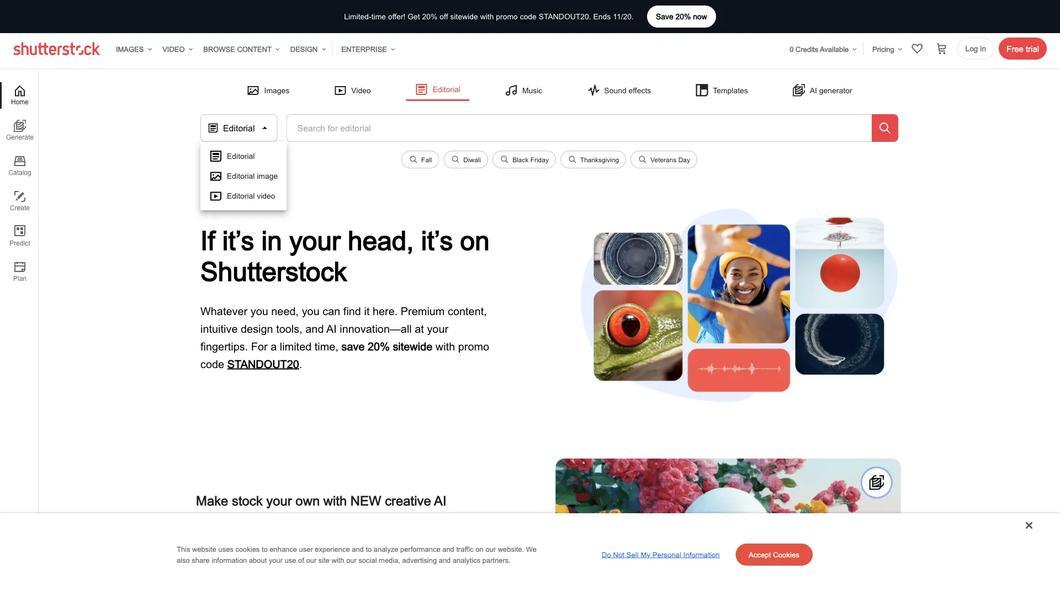 Task type: describe. For each thing, give the bounding box(es) containing it.
with right off
[[481, 12, 494, 21]]

sound effects menu item
[[578, 80, 661, 100]]

ai generator menu item
[[784, 80, 862, 100]]

log in
[[966, 44, 987, 53]]

fall
[[422, 156, 432, 164]]

700+
[[260, 527, 280, 537]]

our up partners.
[[486, 546, 496, 554]]

whatever
[[201, 305, 248, 317]]

find
[[344, 305, 361, 317]]

home
[[11, 98, 29, 106]]

million
[[282, 527, 307, 537]]

0 vertical spatial creative
[[385, 494, 431, 509]]

and left traffic
[[443, 546, 455, 554]]

number
[[397, 527, 427, 537]]

in inside if it's in your head, it's on shutterstock
[[262, 225, 282, 256]]

make
[[196, 494, 228, 509]]

with down turn in the bottom left of the page
[[196, 540, 212, 551]]

predict link
[[0, 224, 38, 250]]

head,
[[348, 225, 414, 256]]

log in link
[[958, 38, 995, 60]]

do
[[602, 551, 612, 559]]

on inside this website uses cookies to enhance user experience and to analyze performance and traffic on our website. we also share information about your use of our site with our social media, advertising and analytics partners.
[[476, 546, 484, 554]]

design
[[291, 45, 318, 53]]

editorial image
[[227, 172, 278, 181]]

personal
[[653, 551, 682, 559]]

the
[[470, 540, 482, 551]]

your left own
[[267, 494, 292, 509]]

also
[[177, 556, 190, 565]]

1 to from the left
[[262, 546, 268, 554]]

save 20% now
[[656, 12, 708, 21]]

edit
[[453, 540, 468, 551]]

of up the suite
[[250, 527, 257, 537]]

enterprise link
[[337, 38, 397, 60]]

editorial video
[[227, 192, 275, 201]]

1 horizontal spatial editorial menu item
[[407, 80, 470, 101]]

veterans day button
[[631, 151, 698, 169]]

images inside menu item
[[264, 86, 290, 95]]

2 it's from the left
[[422, 225, 453, 256]]

and inside whatever you need, you can find it here. premium content, intuitive design tools, and ai innovation—all at your fingertips. for a limited time,
[[306, 322, 324, 335]]

experience
[[315, 546, 350, 554]]

about
[[249, 556, 267, 565]]

with right own
[[324, 494, 347, 509]]

cookies
[[236, 546, 260, 554]]

this
[[177, 546, 190, 554]]

and inside turn a library of 700+ million images into an infinite number of possibilities with our latest suite of creative ai features. generate, design, and edit the content you're craving with easy-to-use features in record-breaking time.
[[436, 540, 451, 551]]

templates menu item
[[687, 80, 757, 100]]

turn
[[196, 527, 214, 537]]

tools,
[[276, 322, 303, 335]]

social
[[359, 556, 377, 565]]

partners.
[[483, 556, 511, 565]]

free
[[1007, 44, 1024, 53]]

day
[[679, 156, 691, 164]]

uses
[[219, 546, 234, 554]]

save
[[342, 340, 365, 353]]

veterans day link
[[631, 151, 698, 173]]

1 it's from the left
[[223, 225, 254, 256]]

on inside if it's in your head, it's on shutterstock
[[461, 225, 490, 256]]

performance
[[401, 546, 441, 554]]

your inside this website uses cookies to enhance user experience and to analyze performance and traffic on our website. we also share information about your use of our site with our social media, advertising and analytics partners.
[[269, 556, 283, 565]]

ai inside menu item
[[811, 86, 818, 95]]

ai up possibilities
[[434, 494, 447, 509]]

offer!
[[388, 12, 406, 21]]

20% for sitewide
[[368, 340, 390, 353]]

browse
[[204, 45, 235, 53]]

website
[[192, 546, 217, 554]]

editorial for editorial "button"
[[223, 123, 255, 133]]

1 horizontal spatial sitewide
[[451, 12, 478, 21]]

if it's in your head, it's on shutterstock
[[201, 225, 490, 287]]

0 credits available link
[[786, 38, 859, 60]]

an
[[357, 527, 367, 537]]

video
[[257, 192, 275, 201]]

need,
[[271, 305, 299, 317]]

with left easy-
[[285, 554, 300, 564]]

plan link
[[0, 259, 38, 286]]

2 menu from the top
[[201, 142, 287, 211]]

and up social
[[352, 546, 364, 554]]

ai generator
[[811, 86, 853, 95]]

editorial image menu item
[[201, 166, 287, 186]]

search image
[[879, 122, 892, 135]]

shutterstock image
[[13, 42, 103, 55]]

time
[[372, 12, 386, 21]]

black friday button
[[493, 151, 556, 169]]

not
[[614, 551, 625, 559]]

ai webp asset image
[[554, 456, 903, 597]]

0 horizontal spatial sitewide
[[393, 340, 433, 353]]

black friday link
[[493, 151, 556, 173]]

enterprise
[[342, 45, 387, 53]]

standout20.
[[539, 12, 592, 21]]

our down user
[[306, 556, 317, 565]]

thanksgiving
[[581, 156, 620, 164]]

features
[[351, 554, 383, 564]]

can
[[323, 305, 341, 317]]

generate,
[[364, 540, 403, 551]]

design link
[[286, 38, 328, 60]]

media,
[[379, 556, 401, 565]]

time,
[[315, 340, 339, 353]]

turn a library of 700+ million images into an infinite number of possibilities with our latest suite of creative ai features. generate, design, and edit the content you're craving with easy-to-use features in record-breaking time.
[[196, 527, 484, 564]]

fingertips.
[[201, 340, 248, 353]]

2 to from the left
[[366, 546, 372, 554]]

sound effects
[[605, 86, 652, 95]]

collections image
[[912, 42, 925, 55]]

video menu item
[[325, 80, 380, 100]]

to-
[[324, 554, 335, 564]]

0 vertical spatial promo
[[496, 12, 518, 21]]

ends
[[594, 12, 611, 21]]

of down '700+' in the bottom left of the page
[[274, 540, 281, 551]]

video inside menu item
[[352, 86, 371, 95]]

editorial button
[[201, 114, 278, 142]]

tab list containing home
[[0, 82, 38, 295]]

plan
[[13, 275, 27, 283]]

our left social
[[347, 556, 357, 565]]

content
[[196, 554, 225, 564]]

diwali button
[[444, 151, 489, 169]]

of inside this website uses cookies to enhance user experience and to analyze performance and traffic on our website. we also share information about your use of our site with our social media, advertising and analytics partners.
[[298, 556, 304, 565]]

effects
[[629, 86, 652, 95]]

catalog link
[[0, 153, 38, 180]]

1 horizontal spatial code
[[520, 12, 537, 21]]

0 credits available
[[790, 45, 849, 53]]

easy-
[[303, 554, 324, 564]]

this website uses cookies to enhance user experience and to analyze performance and traffic on our website. we also share information about your use of our site with our social media, advertising and analytics partners.
[[177, 546, 537, 565]]



Task type: locate. For each thing, give the bounding box(es) containing it.
20% inside save 20% now link
[[676, 12, 692, 21]]

browse content
[[204, 45, 272, 53]]

catalog
[[8, 169, 31, 177]]

20% left off
[[423, 12, 438, 21]]

creative up number on the bottom of the page
[[385, 494, 431, 509]]

1 horizontal spatial creative
[[385, 494, 431, 509]]

and left "analytics"
[[439, 556, 451, 565]]

editorial menu item
[[407, 80, 470, 101], [201, 146, 287, 166]]

1 horizontal spatial it's
[[422, 225, 453, 256]]

0 horizontal spatial you
[[251, 305, 268, 317]]

possibilities
[[439, 527, 484, 537]]

limited-time offer! get 20% off sitewide with promo code standout20. ends 11/20.
[[344, 12, 634, 21]]

ai down images
[[316, 540, 325, 551]]

design
[[241, 322, 273, 335]]

0 vertical spatial tab list
[[0, 82, 38, 295]]

1 vertical spatial creative
[[284, 540, 315, 551]]

promo inside 'with promo code'
[[459, 340, 490, 353]]

0 horizontal spatial it's
[[223, 225, 254, 256]]

thanksgiving button
[[561, 151, 627, 169]]

1 vertical spatial editorial menu item
[[201, 146, 287, 166]]

use down features. at the left of the page
[[335, 554, 349, 564]]

1 vertical spatial tab list
[[0, 539, 39, 597]]

of up design,
[[429, 527, 437, 537]]

our up content
[[214, 540, 227, 551]]

off
[[440, 12, 448, 21]]

video
[[163, 45, 185, 53], [352, 86, 371, 95]]

image
[[257, 172, 278, 181]]

1 tab list from the top
[[0, 82, 38, 295]]

sitewide down at
[[393, 340, 433, 353]]

and up "breaking"
[[436, 540, 451, 551]]

make stock your own with new creative ai
[[196, 494, 447, 509]]

20% down innovation—all
[[368, 340, 390, 353]]

we
[[526, 546, 537, 554]]

0 horizontal spatial 20%
[[368, 340, 390, 353]]

0 horizontal spatial promo
[[459, 340, 490, 353]]

1 vertical spatial video
[[352, 86, 371, 95]]

a right for
[[271, 340, 277, 353]]

to up about
[[262, 546, 268, 554]]

at
[[415, 322, 424, 335]]

2 you from the left
[[302, 305, 320, 317]]

use
[[335, 554, 349, 564], [285, 556, 296, 565]]

create
[[10, 204, 30, 212]]

1 horizontal spatial in
[[385, 554, 392, 564]]

cookies
[[774, 551, 800, 559]]

in inside turn a library of 700+ million images into an infinite number of possibilities with our latest suite of creative ai features. generate, design, and edit the content you're craving with easy-to-use features in record-breaking time.
[[385, 554, 392, 564]]

a
[[271, 340, 277, 353], [216, 527, 221, 537]]

a inside whatever you need, you can find it here. premium content, intuitive design tools, and ai innovation—all at your fingertips. for a limited time,
[[271, 340, 277, 353]]

2 horizontal spatial in
[[981, 44, 987, 53]]

your inside if it's in your head, it's on shutterstock
[[290, 225, 341, 256]]

video right images link
[[163, 45, 185, 53]]

a right turn in the bottom left of the page
[[216, 527, 221, 537]]

0 vertical spatial images
[[116, 45, 144, 53]]

code
[[520, 12, 537, 21], [201, 358, 224, 371]]

tab list
[[0, 82, 38, 295], [0, 539, 39, 597]]

limited
[[280, 340, 312, 353]]

code left standout20.
[[520, 12, 537, 21]]

images link
[[112, 38, 154, 60]]

information
[[212, 556, 247, 565]]

your right at
[[427, 322, 449, 335]]

1 vertical spatial code
[[201, 358, 224, 371]]

home link
[[0, 82, 38, 109]]

cart image
[[936, 42, 949, 55]]

record-
[[395, 554, 423, 564]]

1 vertical spatial in
[[262, 225, 282, 256]]

use down enhance
[[285, 556, 296, 565]]

ai left the generator
[[811, 86, 818, 95]]

menu
[[201, 80, 899, 101], [201, 142, 287, 211]]

you left can
[[302, 305, 320, 317]]

standout20
[[227, 358, 299, 371]]

code inside 'with promo code'
[[201, 358, 224, 371]]

to up social
[[366, 546, 372, 554]]

1 vertical spatial a
[[216, 527, 221, 537]]

ai down can
[[327, 322, 337, 335]]

images
[[310, 527, 338, 537]]

your down enhance
[[269, 556, 283, 565]]

1 horizontal spatial 20%
[[423, 12, 438, 21]]

0 horizontal spatial to
[[262, 546, 268, 554]]

suite
[[253, 540, 271, 551]]

ai inside whatever you need, you can find it here. premium content, intuitive design tools, and ai innovation—all at your fingertips. for a limited time,
[[327, 322, 337, 335]]

craving
[[254, 554, 282, 564]]

0 vertical spatial on
[[461, 225, 490, 256]]

with
[[481, 12, 494, 21], [436, 340, 455, 353], [324, 494, 347, 509], [196, 540, 212, 551], [285, 554, 300, 564], [332, 556, 345, 565]]

veterans day
[[651, 156, 691, 164]]

and up time,
[[306, 322, 324, 335]]

friday
[[531, 156, 549, 164]]

pricing
[[873, 45, 895, 53]]

0 vertical spatial video
[[163, 45, 185, 53]]

ai inside turn a library of 700+ million images into an infinite number of possibilities with our latest suite of creative ai features. generate, design, and edit the content you're craving with easy-to-use features in record-breaking time.
[[316, 540, 325, 551]]

save 20% now link
[[648, 6, 717, 28]]

images
[[116, 45, 144, 53], [264, 86, 290, 95]]

sitewide
[[451, 12, 478, 21], [393, 340, 433, 353]]

black friday
[[513, 156, 549, 164]]

now
[[694, 12, 708, 21]]

our inside turn a library of 700+ million images into an infinite number of possibilities with our latest suite of creative ai features. generate, design, and edit the content you're craving with easy-to-use features in record-breaking time.
[[214, 540, 227, 551]]

0 horizontal spatial images
[[116, 45, 144, 53]]

video down enterprise
[[352, 86, 371, 95]]

of down user
[[298, 556, 304, 565]]

your up the shutterstock
[[290, 225, 341, 256]]

0 vertical spatial a
[[271, 340, 277, 353]]

1 you from the left
[[251, 305, 268, 317]]

analyze
[[374, 546, 399, 554]]

1 vertical spatial sitewide
[[393, 340, 433, 353]]

content,
[[448, 305, 487, 317]]

breaking
[[423, 554, 456, 564]]

here.
[[373, 305, 398, 317]]

information
[[684, 551, 720, 559]]

1 vertical spatial images
[[264, 86, 290, 95]]

accept
[[749, 551, 772, 559]]

privacy alert dialog
[[0, 514, 1061, 597]]

1 vertical spatial on
[[476, 546, 484, 554]]

images down content
[[264, 86, 290, 95]]

0 horizontal spatial creative
[[284, 540, 315, 551]]

you up design in the bottom left of the page
[[251, 305, 268, 317]]

with inside 'with promo code'
[[436, 340, 455, 353]]

website.
[[498, 546, 525, 554]]

2 vertical spatial in
[[385, 554, 392, 564]]

with down experience
[[332, 556, 345, 565]]

thanksgiving link
[[561, 151, 627, 173]]

1 horizontal spatial images
[[264, 86, 290, 95]]

traffic
[[457, 546, 474, 554]]

in down generate,
[[385, 554, 392, 564]]

1 horizontal spatial promo
[[496, 12, 518, 21]]

analytics
[[453, 556, 481, 565]]

generator
[[820, 86, 853, 95]]

save 20% sitewide
[[342, 340, 433, 353]]

1 horizontal spatial to
[[366, 546, 372, 554]]

promo
[[496, 12, 518, 21], [459, 340, 490, 353]]

0 vertical spatial editorial menu item
[[407, 80, 470, 101]]

editorial video menu item
[[201, 186, 287, 206]]

new
[[351, 494, 382, 509]]

free trial button
[[1000, 38, 1048, 60]]

do not sell my personal information button
[[598, 547, 725, 564]]

20% for now
[[676, 12, 692, 21]]

editorial for bottommost the "editorial" menu item
[[227, 152, 255, 161]]

images left video link
[[116, 45, 144, 53]]

1 vertical spatial menu
[[201, 142, 287, 211]]

whatever you need, you can find it here. premium content, intuitive design tools, and ai innovation—all at your fingertips. for a limited time,
[[201, 305, 487, 353]]

1 menu from the top
[[201, 80, 899, 101]]

sound
[[605, 86, 627, 95]]

free trial
[[1007, 44, 1040, 53]]

0
[[790, 45, 794, 53]]

log
[[966, 44, 979, 53]]

with inside this website uses cookies to enhance user experience and to analyze performance and traffic on our website. we also share information about your use of our site with our social media, advertising and analytics partners.
[[332, 556, 345, 565]]

share
[[192, 556, 210, 565]]

music menu item
[[496, 80, 552, 100]]

standout20 .
[[227, 358, 302, 371]]

available
[[821, 45, 849, 53]]

infinite
[[369, 527, 395, 537]]

black
[[513, 156, 529, 164]]

editorial for the rightmost the "editorial" menu item
[[433, 85, 461, 94]]

0 vertical spatial sitewide
[[451, 12, 478, 21]]

design,
[[405, 540, 434, 551]]

creative down million on the left bottom of page
[[284, 540, 315, 551]]

stock
[[232, 494, 263, 509]]

of
[[250, 527, 257, 537], [429, 527, 437, 537], [274, 540, 281, 551], [298, 556, 304, 565]]

1 horizontal spatial use
[[335, 554, 349, 564]]

0 horizontal spatial code
[[201, 358, 224, 371]]

in right log
[[981, 44, 987, 53]]

for
[[251, 340, 268, 353]]

pricing link
[[869, 38, 905, 60]]

1 horizontal spatial you
[[302, 305, 320, 317]]

2 tab list from the top
[[0, 539, 39, 597]]

sell
[[627, 551, 639, 559]]

0 horizontal spatial video
[[163, 45, 185, 53]]

fall link
[[402, 151, 439, 173]]

1 horizontal spatial video
[[352, 86, 371, 95]]

1 vertical spatial promo
[[459, 340, 490, 353]]

with down the content,
[[436, 340, 455, 353]]

time.
[[459, 554, 478, 564]]

20% left "now"
[[676, 12, 692, 21]]

in up the shutterstock
[[262, 225, 282, 256]]

0 horizontal spatial a
[[216, 527, 221, 537]]

ai
[[811, 86, 818, 95], [327, 322, 337, 335], [434, 494, 447, 509], [316, 540, 325, 551]]

trial
[[1027, 44, 1040, 53]]

code down fingertips.
[[201, 358, 224, 371]]

creative inside turn a library of 700+ million images into an infinite number of possibilities with our latest suite of creative ai features. generate, design, and edit the content you're craving with easy-to-use features in record-breaking time.
[[284, 540, 315, 551]]

get
[[408, 12, 420, 21]]

innovation—all
[[340, 322, 412, 335]]

your
[[290, 225, 341, 256], [427, 322, 449, 335], [267, 494, 292, 509], [269, 556, 283, 565]]

intuitive
[[201, 322, 238, 335]]

library
[[224, 527, 248, 537]]

0 horizontal spatial editorial menu item
[[201, 146, 287, 166]]

accept cookies button
[[736, 544, 813, 566]]

use inside this website uses cookies to enhance user experience and to analyze performance and traffic on our website. we also share information about your use of our site with our social media, advertising and analytics partners.
[[285, 556, 296, 565]]

1 horizontal spatial a
[[271, 340, 277, 353]]

enhance
[[270, 546, 297, 554]]

0 horizontal spatial in
[[262, 225, 282, 256]]

2 horizontal spatial 20%
[[676, 12, 692, 21]]

0 horizontal spatial use
[[285, 556, 296, 565]]

editorial inside "button"
[[223, 123, 255, 133]]

premium
[[401, 305, 445, 317]]

a inside turn a library of 700+ million images into an infinite number of possibilities with our latest suite of creative ai features. generate, design, and edit the content you're craving with easy-to-use features in record-breaking time.
[[216, 527, 221, 537]]

0 vertical spatial in
[[981, 44, 987, 53]]

0 vertical spatial menu
[[201, 80, 899, 101]]

0 vertical spatial code
[[520, 12, 537, 21]]

shutterstock
[[201, 256, 347, 287]]

use inside turn a library of 700+ million images into an infinite number of possibilities with our latest suite of creative ai features. generate, design, and edit the content you're craving with easy-to-use features in record-breaking time.
[[335, 554, 349, 564]]

limited-
[[344, 12, 372, 21]]

sitewide right off
[[451, 12, 478, 21]]

images menu item
[[238, 80, 299, 100]]

your inside whatever you need, you can find it here. premium content, intuitive design tools, and ai innovation—all at your fingertips. for a limited time,
[[427, 322, 449, 335]]



Task type: vqa. For each thing, say whether or not it's contained in the screenshot.
Feedback
no



